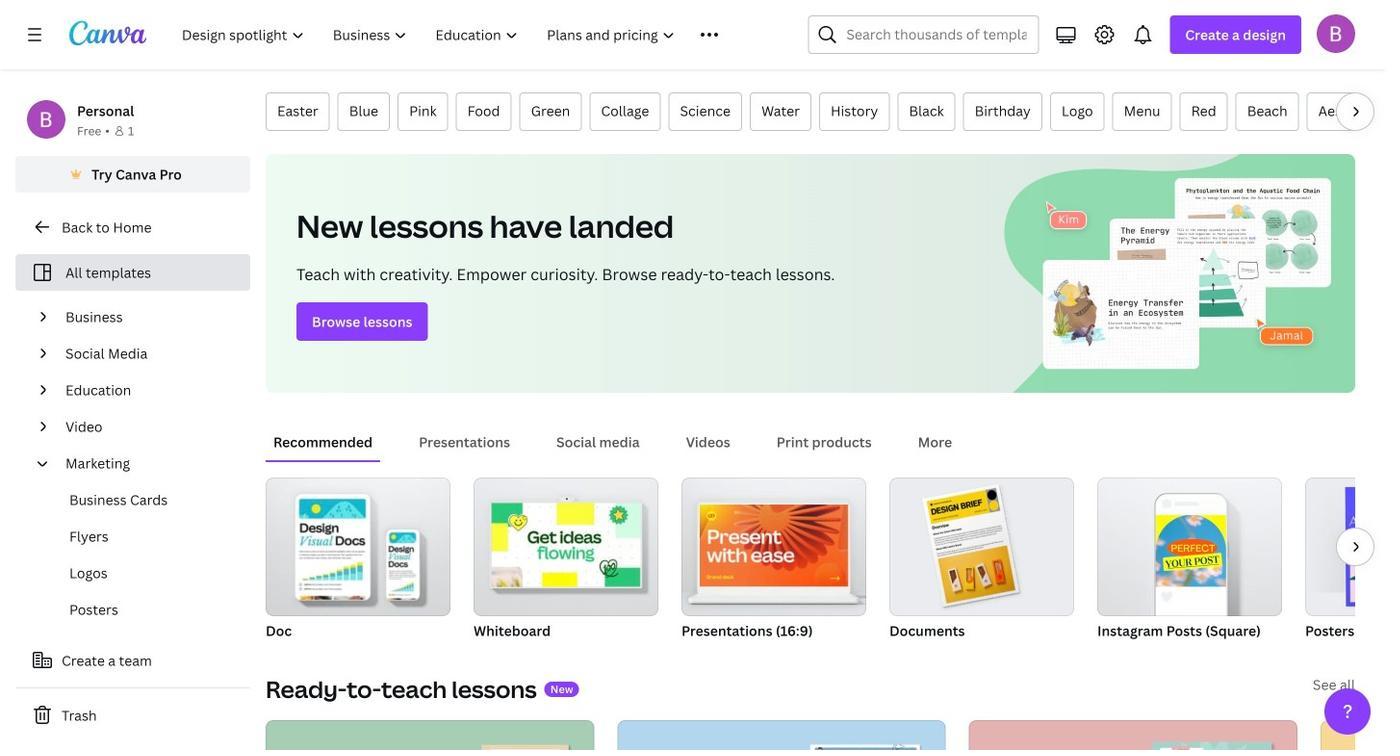 Task type: locate. For each thing, give the bounding box(es) containing it.
pronouns image
[[969, 720, 1298, 750]]

art history 101 image
[[1321, 720, 1387, 750]]

document image
[[890, 478, 1075, 616], [923, 484, 1020, 607]]

doc image
[[266, 478, 451, 616], [266, 478, 451, 616]]

polygons and pythagorean theorem image
[[618, 720, 946, 750]]

poster (18 × 24 in portrait) image
[[1306, 478, 1387, 616], [1346, 487, 1387, 607]]

top level navigation element
[[169, 15, 762, 54], [169, 15, 762, 54]]

presentation (16:9) image
[[682, 478, 867, 616], [700, 505, 849, 586]]

new lessons have landed image
[[998, 154, 1356, 393]]

instagram post (square) image
[[1098, 478, 1283, 616], [1156, 515, 1227, 587]]

whiteboard image
[[474, 478, 659, 616], [492, 503, 641, 587]]

None search field
[[808, 15, 1039, 54]]



Task type: describe. For each thing, give the bounding box(es) containing it.
bob builder image
[[1317, 14, 1356, 53]]

Search search field
[[847, 16, 1027, 53]]

life cycles image
[[266, 720, 594, 750]]



Task type: vqa. For each thing, say whether or not it's contained in the screenshot.
Doc image
yes



